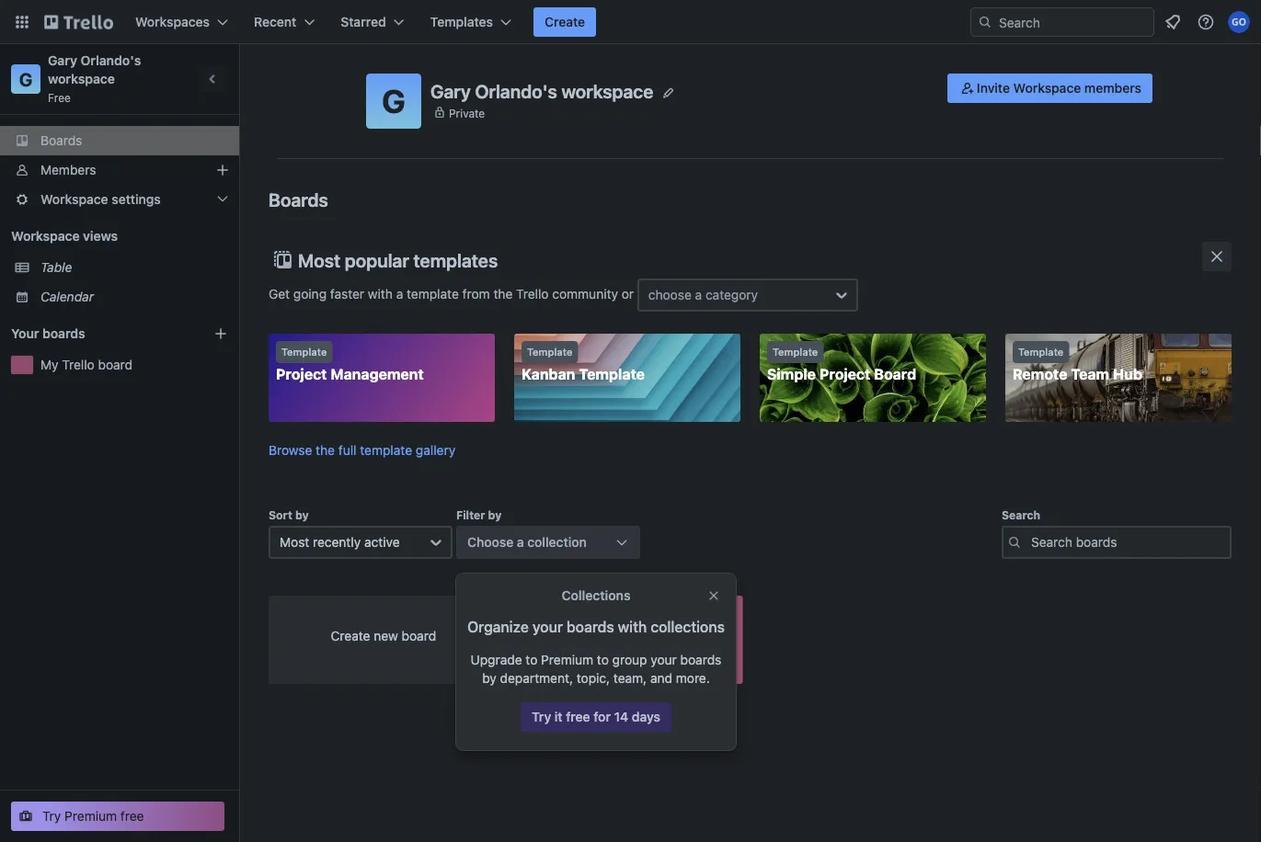 Task type: locate. For each thing, give the bounding box(es) containing it.
free
[[566, 710, 590, 725], [120, 809, 144, 824]]

organize your boards with collections
[[467, 619, 725, 636]]

1 vertical spatial gary
[[431, 80, 471, 102]]

trello
[[516, 286, 549, 301], [62, 357, 95, 373], [546, 604, 586, 621]]

template up simple on the right top of the page
[[773, 346, 818, 358]]

my trello board down collections
[[520, 604, 631, 621]]

1 vertical spatial create
[[331, 629, 370, 644]]

0 horizontal spatial with
[[368, 286, 393, 301]]

my
[[40, 357, 58, 373], [520, 604, 542, 621]]

a
[[396, 286, 403, 301], [695, 287, 702, 303], [517, 535, 524, 550]]

workspace
[[1013, 80, 1081, 96], [40, 192, 108, 207], [11, 229, 80, 244]]

try inside button
[[532, 710, 551, 725]]

0 horizontal spatial try
[[42, 809, 61, 824]]

1 horizontal spatial gary
[[431, 80, 471, 102]]

0 vertical spatial create
[[545, 14, 585, 29]]

1 horizontal spatial the
[[494, 286, 513, 301]]

boards down calendar
[[42, 326, 85, 341]]

1 horizontal spatial free
[[566, 710, 590, 725]]

0 horizontal spatial my trello board
[[40, 357, 133, 373]]

orlando's down back to home image
[[81, 53, 141, 68]]

it
[[555, 710, 563, 725]]

1 vertical spatial with
[[618, 619, 647, 636]]

1 vertical spatial try
[[42, 809, 61, 824]]

my trello board down your boards with 1 items element
[[40, 357, 133, 373]]

with
[[368, 286, 393, 301], [618, 619, 647, 636]]

0 vertical spatial your
[[533, 619, 563, 636]]

template up remote
[[1018, 346, 1064, 358]]

1 horizontal spatial boards
[[567, 619, 614, 636]]

template inside template remote team hub
[[1018, 346, 1064, 358]]

1 horizontal spatial your
[[651, 653, 677, 668]]

1 vertical spatial premium
[[65, 809, 117, 824]]

trello left community
[[516, 286, 549, 301]]

workspace for gary orlando's workspace
[[562, 80, 653, 102]]

2 horizontal spatial board
[[589, 604, 631, 621]]

0 horizontal spatial to
[[526, 653, 538, 668]]

1 horizontal spatial to
[[597, 653, 609, 668]]

templates
[[430, 14, 493, 29]]

orlando's
[[81, 53, 141, 68], [475, 80, 557, 102]]

0 vertical spatial workspace
[[1013, 80, 1081, 96]]

project left board
[[820, 366, 871, 383]]

premium
[[541, 653, 594, 668], [65, 809, 117, 824]]

1 horizontal spatial boards
[[269, 189, 328, 210]]

collections
[[562, 588, 631, 604]]

boards down collections
[[567, 619, 614, 636]]

by right sort
[[295, 509, 309, 522]]

boards up more. at the right of the page
[[680, 653, 722, 668]]

board down collections
[[589, 604, 631, 621]]

0 vertical spatial trello
[[516, 286, 549, 301]]

your up and
[[651, 653, 677, 668]]

gary inside gary orlando's workspace free
[[48, 53, 77, 68]]

template inside template project management
[[282, 346, 327, 358]]

by right filter
[[488, 509, 502, 522]]

or
[[622, 286, 634, 301]]

browse
[[269, 443, 312, 458]]

create left the new
[[331, 629, 370, 644]]

my down your boards
[[40, 357, 58, 373]]

0 vertical spatial board
[[98, 357, 133, 373]]

2 horizontal spatial boards
[[680, 653, 722, 668]]

back to home image
[[44, 7, 113, 37]]

by for sort by
[[295, 509, 309, 522]]

most down sort by
[[280, 535, 309, 550]]

templates button
[[419, 7, 523, 37]]

template inside template simple project board
[[773, 346, 818, 358]]

project left management
[[276, 366, 327, 383]]

0 horizontal spatial g
[[19, 68, 32, 90]]

premium inside upgrade to premium to group your boards by department, topic, team, and more.
[[541, 653, 594, 668]]

board
[[98, 357, 133, 373], [589, 604, 631, 621], [402, 629, 436, 644]]

template for simple
[[773, 346, 818, 358]]

workspace for gary orlando's workspace free
[[48, 71, 115, 86]]

1 horizontal spatial g
[[382, 82, 406, 120]]

free inside button
[[120, 809, 144, 824]]

1 horizontal spatial workspace
[[562, 80, 653, 102]]

gary up "free"
[[48, 53, 77, 68]]

1 horizontal spatial my trello board link
[[513, 596, 743, 684]]

to
[[526, 653, 538, 668], [597, 653, 609, 668]]

0 horizontal spatial a
[[396, 286, 403, 301]]

workspace up table
[[11, 229, 80, 244]]

recently
[[313, 535, 361, 550]]

Search text field
[[1002, 526, 1232, 559]]

workspace right invite
[[1013, 80, 1081, 96]]

orlando's up the private
[[475, 80, 557, 102]]

1 vertical spatial my
[[520, 604, 542, 621]]

board down your boards with 1 items element
[[98, 357, 133, 373]]

1 horizontal spatial orlando's
[[475, 80, 557, 102]]

sm image
[[958, 79, 977, 98]]

1 vertical spatial orlando's
[[475, 80, 557, 102]]

1 horizontal spatial a
[[517, 535, 524, 550]]

gary
[[48, 53, 77, 68], [431, 80, 471, 102]]

trello down collections
[[546, 604, 586, 621]]

by down upgrade
[[482, 671, 497, 686]]

template right kanban
[[579, 366, 645, 383]]

1 vertical spatial workspace
[[40, 192, 108, 207]]

0 vertical spatial try
[[532, 710, 551, 725]]

1 vertical spatial the
[[316, 443, 335, 458]]

1 vertical spatial your
[[651, 653, 677, 668]]

g inside button
[[382, 82, 406, 120]]

boards
[[42, 326, 85, 341], [567, 619, 614, 636], [680, 653, 722, 668]]

boards
[[40, 133, 82, 148], [269, 189, 328, 210]]

table link
[[40, 259, 228, 277]]

template up kanban
[[527, 346, 573, 358]]

1 vertical spatial board
[[589, 604, 631, 621]]

table
[[40, 260, 72, 275]]

the left the full
[[316, 443, 335, 458]]

workspace inside 'popup button'
[[40, 192, 108, 207]]

filter by
[[456, 509, 502, 522]]

recent button
[[243, 7, 326, 37]]

try for try it free for 14 days
[[532, 710, 551, 725]]

1 horizontal spatial try
[[532, 710, 551, 725]]

workspace inside gary orlando's workspace free
[[48, 71, 115, 86]]

switch to… image
[[13, 13, 31, 31]]

g left the private
[[382, 82, 406, 120]]

workspace for views
[[11, 229, 80, 244]]

to up department,
[[526, 653, 538, 668]]

board right the new
[[402, 629, 436, 644]]

1 vertical spatial my trello board
[[520, 604, 631, 621]]

invite
[[977, 80, 1010, 96]]

0 horizontal spatial boards
[[40, 133, 82, 148]]

2 project from the left
[[820, 366, 871, 383]]

0 horizontal spatial gary
[[48, 53, 77, 68]]

your boards
[[11, 326, 85, 341]]

template kanban template
[[522, 346, 645, 383]]

template down going
[[282, 346, 327, 358]]

1 horizontal spatial create
[[545, 14, 585, 29]]

2 vertical spatial boards
[[680, 653, 722, 668]]

0 horizontal spatial premium
[[65, 809, 117, 824]]

upgrade
[[471, 653, 522, 668]]

gary up the private
[[431, 80, 471, 102]]

1 horizontal spatial board
[[402, 629, 436, 644]]

workspace down members
[[40, 192, 108, 207]]

try inside button
[[42, 809, 61, 824]]

g
[[19, 68, 32, 90], [382, 82, 406, 120]]

2 horizontal spatial a
[[695, 287, 702, 303]]

with right faster
[[368, 286, 393, 301]]

my trello board link
[[40, 356, 228, 374], [513, 596, 743, 684]]

1 vertical spatial free
[[120, 809, 144, 824]]

my trello board
[[40, 357, 133, 373], [520, 604, 631, 621]]

the
[[494, 286, 513, 301], [316, 443, 335, 458]]

1 horizontal spatial premium
[[541, 653, 594, 668]]

my up upgrade
[[520, 604, 542, 621]]

0 vertical spatial gary
[[48, 53, 77, 68]]

with up group on the bottom
[[618, 619, 647, 636]]

0 horizontal spatial board
[[98, 357, 133, 373]]

0 notifications image
[[1162, 11, 1184, 33]]

your boards with 1 items element
[[11, 323, 186, 345]]

create
[[545, 14, 585, 29], [331, 629, 370, 644]]

team,
[[614, 671, 647, 686]]

0 vertical spatial my trello board link
[[40, 356, 228, 374]]

1 vertical spatial most
[[280, 535, 309, 550]]

try for try premium free
[[42, 809, 61, 824]]

by inside upgrade to premium to group your boards by department, topic, team, and more.
[[482, 671, 497, 686]]

trello down your boards with 1 items element
[[62, 357, 95, 373]]

template for remote
[[1018, 346, 1064, 358]]

most up going
[[298, 249, 341, 271]]

1 vertical spatial boards
[[269, 189, 328, 210]]

0 vertical spatial free
[[566, 710, 590, 725]]

to up topic,
[[597, 653, 609, 668]]

0 horizontal spatial boards
[[42, 326, 85, 341]]

0 horizontal spatial free
[[120, 809, 144, 824]]

community
[[552, 286, 618, 301]]

2 vertical spatial trello
[[546, 604, 586, 621]]

kanban
[[522, 366, 575, 383]]

free inside button
[[566, 710, 590, 725]]

gary for gary orlando's workspace free
[[48, 53, 77, 68]]

the right from
[[494, 286, 513, 301]]

0 vertical spatial orlando's
[[81, 53, 141, 68]]

most recently active
[[280, 535, 400, 550]]

2 vertical spatial workspace
[[11, 229, 80, 244]]

gary orlando's workspace
[[431, 80, 653, 102]]

try
[[532, 710, 551, 725], [42, 809, 61, 824]]

Search field
[[993, 8, 1154, 36]]

free for it
[[566, 710, 590, 725]]

create new board
[[331, 629, 436, 644]]

orlando's inside gary orlando's workspace free
[[81, 53, 141, 68]]

workspace navigation collapse icon image
[[201, 66, 226, 92]]

most
[[298, 249, 341, 271], [280, 535, 309, 550]]

0 vertical spatial boards
[[42, 326, 85, 341]]

0 vertical spatial most
[[298, 249, 341, 271]]

choose a collection button
[[456, 526, 640, 559]]

0 horizontal spatial create
[[331, 629, 370, 644]]

1 to from the left
[[526, 653, 538, 668]]

more.
[[676, 671, 710, 686]]

2 vertical spatial board
[[402, 629, 436, 644]]

by
[[295, 509, 309, 522], [488, 509, 502, 522], [482, 671, 497, 686]]

workspace down primary element
[[562, 80, 653, 102]]

your right organize
[[533, 619, 563, 636]]

close popover image
[[707, 589, 721, 604]]

get
[[269, 286, 290, 301]]

recent
[[254, 14, 297, 29]]

project
[[276, 366, 327, 383], [820, 366, 871, 383]]

template right the full
[[360, 443, 412, 458]]

workspace up "free"
[[48, 71, 115, 86]]

orlando's for gary orlando's workspace free
[[81, 53, 141, 68]]

template down templates
[[407, 286, 459, 301]]

workspace
[[48, 71, 115, 86], [562, 80, 653, 102]]

0 vertical spatial with
[[368, 286, 393, 301]]

try it free for 14 days
[[532, 710, 661, 725]]

group
[[612, 653, 647, 668]]

g down switch to… icon
[[19, 68, 32, 90]]

0 horizontal spatial project
[[276, 366, 327, 383]]

1 horizontal spatial with
[[618, 619, 647, 636]]

1 project from the left
[[276, 366, 327, 383]]

0 horizontal spatial workspace
[[48, 71, 115, 86]]

0 vertical spatial premium
[[541, 653, 594, 668]]

by for filter by
[[488, 509, 502, 522]]

1 horizontal spatial project
[[820, 366, 871, 383]]

template
[[282, 346, 327, 358], [527, 346, 573, 358], [773, 346, 818, 358], [1018, 346, 1064, 358], [579, 366, 645, 383]]

a inside button
[[517, 535, 524, 550]]

create inside button
[[545, 14, 585, 29]]

0 horizontal spatial orlando's
[[81, 53, 141, 68]]

upgrade to premium to group your boards by department, topic, team, and more.
[[471, 653, 722, 686]]

0 vertical spatial my
[[40, 357, 58, 373]]

free
[[48, 91, 71, 104]]

workspace for settings
[[40, 192, 108, 207]]

faster
[[330, 286, 364, 301]]

create up gary orlando's workspace
[[545, 14, 585, 29]]

workspaces button
[[124, 7, 239, 37]]



Task type: describe. For each thing, give the bounding box(es) containing it.
14
[[614, 710, 629, 725]]

settings
[[112, 192, 161, 207]]

choose
[[648, 287, 692, 303]]

category
[[706, 287, 758, 303]]

from
[[462, 286, 490, 301]]

collection
[[527, 535, 587, 550]]

browse the full template gallery link
[[269, 443, 456, 458]]

workspace inside 'button'
[[1013, 80, 1081, 96]]

1 vertical spatial my trello board link
[[513, 596, 743, 684]]

search
[[1002, 509, 1041, 522]]

1 vertical spatial template
[[360, 443, 412, 458]]

template for project
[[282, 346, 327, 358]]

most for most recently active
[[280, 535, 309, 550]]

project inside template project management
[[276, 366, 327, 383]]

choose a category
[[648, 287, 758, 303]]

days
[[632, 710, 661, 725]]

try premium free
[[42, 809, 144, 824]]

1 horizontal spatial my
[[520, 604, 542, 621]]

0 vertical spatial boards
[[40, 133, 82, 148]]

template remote team hub
[[1013, 346, 1143, 383]]

team
[[1071, 366, 1110, 383]]

your inside upgrade to premium to group your boards by department, topic, team, and more.
[[651, 653, 677, 668]]

boards inside upgrade to premium to group your boards by department, topic, team, and more.
[[680, 653, 722, 668]]

template for kanban
[[527, 346, 573, 358]]

filter
[[456, 509, 485, 522]]

workspaces
[[135, 14, 210, 29]]

with for a
[[368, 286, 393, 301]]

workspace views
[[11, 229, 118, 244]]

0 horizontal spatial my trello board link
[[40, 356, 228, 374]]

2 to from the left
[[597, 653, 609, 668]]

workspace settings
[[40, 192, 161, 207]]

sort by
[[269, 509, 309, 522]]

1 horizontal spatial my trello board
[[520, 604, 631, 621]]

new
[[374, 629, 398, 644]]

department,
[[500, 671, 573, 686]]

create for create new board
[[331, 629, 370, 644]]

try it free for 14 days button
[[521, 703, 672, 732]]

premium inside button
[[65, 809, 117, 824]]

starred button
[[330, 7, 416, 37]]

collections
[[651, 619, 725, 636]]

template simple project board
[[767, 346, 917, 383]]

organize
[[467, 619, 529, 636]]

invite workspace members button
[[947, 74, 1153, 103]]

full
[[338, 443, 357, 458]]

hub
[[1113, 366, 1143, 383]]

gallery
[[416, 443, 456, 458]]

gary orlando's workspace free
[[48, 53, 144, 104]]

board
[[874, 366, 917, 383]]

sort
[[269, 509, 292, 522]]

gary for gary orlando's workspace
[[431, 80, 471, 102]]

free for premium
[[120, 809, 144, 824]]

and
[[650, 671, 673, 686]]

a for choose a category
[[695, 287, 702, 303]]

topic,
[[577, 671, 610, 686]]

g link
[[11, 64, 40, 94]]

get going faster with a template from the trello community or
[[269, 286, 637, 301]]

starred
[[341, 14, 386, 29]]

templates
[[414, 249, 498, 271]]

boards link
[[0, 126, 239, 155]]

management
[[331, 366, 424, 383]]

going
[[293, 286, 327, 301]]

try premium free button
[[11, 802, 224, 832]]

popular
[[345, 249, 409, 271]]

choose a collection
[[467, 535, 587, 550]]

0 horizontal spatial your
[[533, 619, 563, 636]]

0 horizontal spatial the
[[316, 443, 335, 458]]

simple
[[767, 366, 816, 383]]

active
[[364, 535, 400, 550]]

most popular templates
[[298, 249, 498, 271]]

for
[[594, 710, 611, 725]]

create button
[[534, 7, 596, 37]]

g for g button
[[382, 82, 406, 120]]

your
[[11, 326, 39, 341]]

g for g link at the top of page
[[19, 68, 32, 90]]

1 vertical spatial boards
[[567, 619, 614, 636]]

0 vertical spatial template
[[407, 286, 459, 301]]

members link
[[0, 155, 239, 185]]

private
[[449, 106, 485, 119]]

project inside template simple project board
[[820, 366, 871, 383]]

search image
[[978, 15, 993, 29]]

primary element
[[0, 0, 1261, 44]]

members
[[40, 162, 96, 178]]

0 vertical spatial the
[[494, 286, 513, 301]]

calendar link
[[40, 288, 228, 306]]

gary orlando's workspace link
[[48, 53, 144, 86]]

with for collections
[[618, 619, 647, 636]]

create for create
[[545, 14, 585, 29]]

g button
[[366, 74, 421, 129]]

0 horizontal spatial my
[[40, 357, 58, 373]]

1 vertical spatial trello
[[62, 357, 95, 373]]

0 vertical spatial my trello board
[[40, 357, 133, 373]]

calendar
[[40, 289, 94, 305]]

template project management
[[276, 346, 424, 383]]

orlando's for gary orlando's workspace
[[475, 80, 557, 102]]

views
[[83, 229, 118, 244]]

invite workspace members
[[977, 80, 1142, 96]]

a for choose a collection
[[517, 535, 524, 550]]

most for most popular templates
[[298, 249, 341, 271]]

choose
[[467, 535, 514, 550]]

add board image
[[213, 327, 228, 341]]

gary orlando (garyorlando) image
[[1228, 11, 1250, 33]]

workspace settings button
[[0, 185, 239, 214]]

open information menu image
[[1197, 13, 1215, 31]]

remote
[[1013, 366, 1068, 383]]

browse the full template gallery
[[269, 443, 456, 458]]

members
[[1085, 80, 1142, 96]]



Task type: vqa. For each thing, say whether or not it's contained in the screenshot.
primary element
yes



